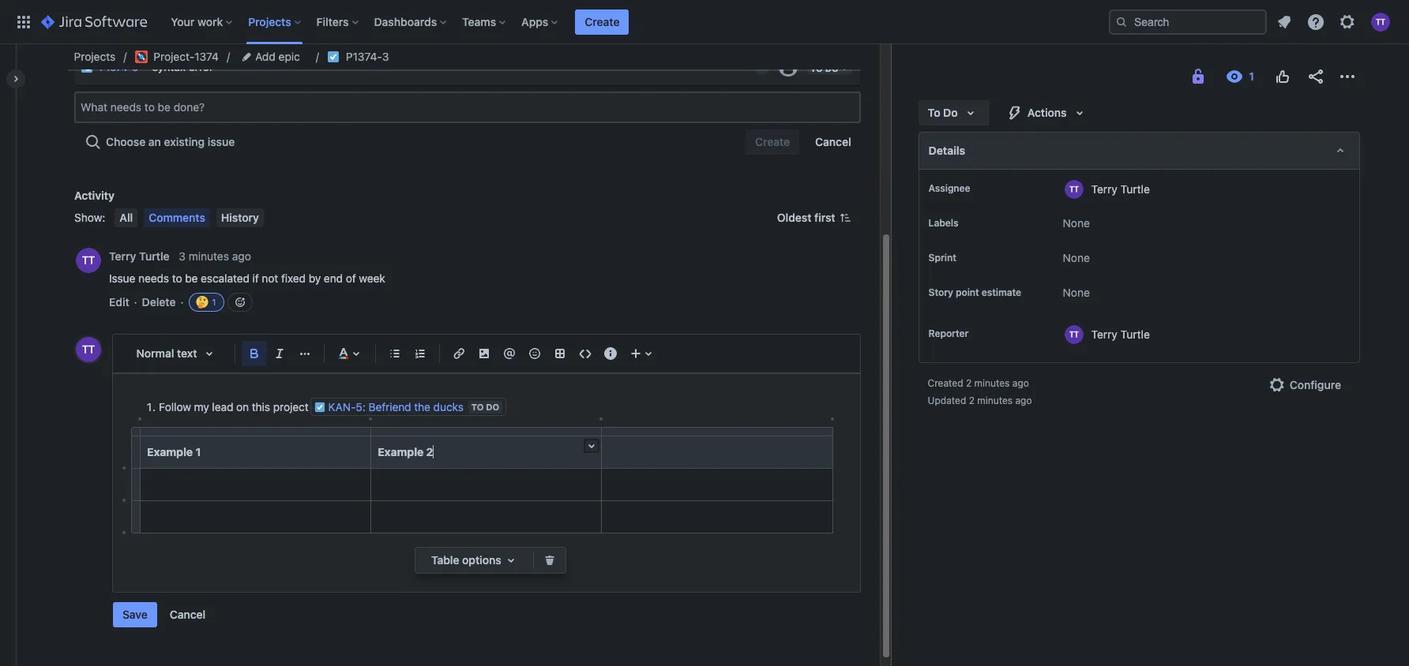 Task type: vqa. For each thing, say whether or not it's contained in the screenshot.
UPDATED
yes



Task type: describe. For each thing, give the bounding box(es) containing it.
1 inside button
[[211, 297, 217, 307]]

add
[[256, 50, 276, 63]]

my
[[194, 400, 209, 414]]

5:
[[356, 400, 366, 414]]

-
[[760, 62, 765, 73]]

to inside text box
[[471, 402, 484, 412]]

p1374- for 3
[[346, 50, 383, 63]]

p1374- for 5
[[100, 62, 132, 73]]

help image
[[1306, 12, 1325, 31]]

italic ⌘i image
[[270, 344, 289, 363]]

created
[[928, 378, 963, 389]]

reporter
[[929, 328, 969, 340]]

dashboards button
[[369, 9, 453, 34]]

5
[[132, 62, 138, 73]]

- button
[[749, 51, 771, 77]]

terry for assignee
[[1091, 182, 1118, 195]]

configure
[[1290, 378, 1341, 392]]

task image
[[327, 51, 340, 63]]

choose
[[106, 135, 146, 148]]

project 1374 image
[[135, 51, 148, 63]]

link image
[[449, 344, 468, 363]]

notifications image
[[1275, 12, 1294, 31]]

issue type: subtask image
[[81, 61, 93, 73]]

terry turtle for reporter
[[1091, 327, 1150, 341]]

turtle for assignee
[[1121, 182, 1150, 195]]

2 vertical spatial minutes
[[977, 395, 1013, 407]]

normal
[[136, 347, 174, 360]]

all button
[[115, 209, 138, 227]]

by
[[309, 272, 321, 285]]

to do button
[[918, 100, 990, 126]]

0 horizontal spatial cancel button
[[160, 603, 215, 628]]

oldest first button
[[768, 209, 861, 227]]

more formatting image
[[295, 344, 314, 363]]

needs
[[138, 272, 169, 285]]

projects button
[[243, 9, 307, 34]]

2 for created 2 minutes ago updated 2 minutes ago
[[966, 378, 972, 389]]

0 vertical spatial minutes
[[189, 250, 229, 263]]

sidebar navigation image
[[0, 63, 35, 95]]

the
[[414, 400, 430, 414]]

fixed
[[281, 272, 306, 285]]

info panel image
[[601, 344, 620, 363]]

error
[[189, 60, 213, 73]]

1 vertical spatial terry turtle
[[109, 250, 170, 263]]

history button
[[216, 209, 264, 227]]

created 2 minutes ago updated 2 minutes ago
[[928, 378, 1032, 407]]

project-1374 link
[[135, 47, 219, 66]]

actions
[[1027, 106, 1067, 119]]

delete
[[142, 295, 176, 309]]

project-
[[154, 50, 195, 63]]

projects link
[[74, 47, 116, 66]]

all
[[120, 211, 133, 224]]

be
[[185, 272, 198, 285]]

Comment - Main content area, start typing to enter text. text field
[[131, 395, 841, 565]]

to do inside dropdown button
[[928, 106, 958, 119]]

labels
[[929, 217, 959, 229]]

menu bar containing all
[[112, 209, 267, 227]]

syntax
[[152, 60, 186, 73]]

dashboards
[[374, 15, 437, 28]]

your work button
[[166, 9, 239, 34]]

example 1
[[147, 445, 204, 459]]

your work
[[171, 15, 223, 28]]

3 minutes ago
[[179, 250, 251, 263]]

lead
[[212, 400, 233, 414]]

do inside comment - main content area, start typing to enter text. text box
[[486, 402, 499, 412]]

your
[[171, 15, 195, 28]]

projects for projects popup button
[[248, 15, 291, 28]]

1 horizontal spatial 3
[[383, 50, 389, 63]]

updated
[[928, 395, 966, 407]]

2 vertical spatial ago
[[1015, 395, 1032, 407]]

p1374-3 link
[[346, 47, 389, 66]]

choose an existing issue
[[106, 135, 235, 148]]

What needs to be done? field
[[76, 93, 859, 122]]

choose an existing issue button
[[74, 130, 244, 155]]

normal text
[[136, 347, 197, 360]]

follow
[[159, 400, 191, 414]]

details
[[929, 144, 965, 157]]

activity
[[74, 189, 114, 202]]

1 vertical spatial turtle
[[139, 250, 170, 263]]

configure link
[[1258, 373, 1351, 398]]

table image
[[551, 344, 570, 363]]

first
[[814, 211, 835, 224]]

turtle for reporter
[[1121, 327, 1150, 341]]

issue
[[208, 135, 235, 148]]

create
[[585, 15, 620, 28]]

example 2
[[378, 445, 433, 459]]

0 vertical spatial ago
[[232, 250, 251, 263]]

ducks
[[433, 400, 464, 414]]

options
[[462, 554, 501, 567]]

befriend
[[368, 400, 411, 414]]

p1374-3
[[346, 50, 389, 63]]

cancel for rightmost cancel button
[[815, 135, 851, 148]]

mention image
[[500, 344, 519, 363]]

normal text button
[[129, 336, 228, 371]]

details element
[[918, 132, 1360, 170]]

kan-
[[328, 400, 356, 414]]

table options
[[431, 554, 501, 567]]

add reaction image
[[233, 296, 246, 309]]

text
[[177, 347, 197, 360]]

create button
[[575, 9, 629, 34]]

history
[[221, 211, 259, 224]]

bullet list ⌘⇧8 image
[[385, 344, 404, 363]]

vote options: no one has voted for this issue yet. image
[[1273, 67, 1292, 86]]

project-1374
[[154, 50, 219, 63]]

copy link to issue image
[[386, 50, 399, 62]]

story point estimate
[[929, 287, 1021, 299]]

syntax error
[[152, 60, 213, 73]]

edit
[[109, 295, 129, 309]]

project
[[273, 400, 309, 414]]

comments button
[[144, 209, 210, 227]]

on
[[236, 400, 249, 414]]

teams
[[462, 15, 496, 28]]

bold ⌘b image
[[245, 344, 264, 363]]



Task type: locate. For each thing, give the bounding box(es) containing it.
cancel up 'first'
[[815, 135, 851, 148]]

apps button
[[517, 9, 564, 34]]

issue needs to be escalated if not fixed by end of week
[[109, 272, 385, 285]]

emoji image
[[525, 344, 544, 363]]

2 right created
[[966, 378, 972, 389]]

1 down my
[[195, 445, 201, 459]]

1 vertical spatial 2
[[969, 395, 975, 407]]

0 vertical spatial cancel button
[[806, 130, 861, 155]]

do right the ducks
[[486, 402, 499, 412]]

unassigned image
[[779, 58, 798, 77]]

appswitcher icon image
[[14, 12, 33, 31]]

minutes up escalated
[[189, 250, 229, 263]]

week
[[359, 272, 385, 285]]

do
[[943, 106, 958, 119], [486, 402, 499, 412]]

1 horizontal spatial example
[[378, 445, 424, 459]]

p1374-
[[346, 50, 383, 63], [100, 62, 132, 73]]

1 vertical spatial 3
[[179, 250, 186, 263]]

comments
[[149, 211, 205, 224]]

cancel button up 'first'
[[806, 130, 861, 155]]

to do right the ducks
[[471, 402, 499, 412]]

3
[[383, 50, 389, 63], [179, 250, 186, 263]]

ago right created
[[1012, 378, 1029, 389]]

Search field
[[1109, 9, 1267, 34]]

projects
[[248, 15, 291, 28], [74, 50, 116, 63]]

terry for reporter
[[1091, 327, 1118, 341]]

1 horizontal spatial p1374-
[[346, 50, 383, 63]]

if
[[252, 272, 259, 285]]

1
[[211, 297, 217, 307], [195, 445, 201, 459]]

0 vertical spatial do
[[943, 106, 958, 119]]

primary element
[[9, 0, 1109, 44]]

0 horizontal spatial 3
[[179, 250, 186, 263]]

expand dropdown menu image
[[501, 551, 520, 570]]

actions image
[[1338, 67, 1357, 86]]

profile image of terry turtle image
[[76, 337, 101, 363]]

search image
[[1115, 15, 1128, 28]]

save
[[122, 608, 148, 622]]

work
[[197, 15, 223, 28]]

to right the ducks
[[471, 402, 484, 412]]

existing
[[164, 135, 205, 148]]

delete button
[[142, 295, 176, 310]]

terry turtle
[[1091, 182, 1150, 195], [109, 250, 170, 263], [1091, 327, 1150, 341]]

1 horizontal spatial 1
[[211, 297, 217, 307]]

numbered list ⌘⇧7 image
[[411, 344, 430, 363]]

to
[[172, 272, 182, 285]]

projects left 5
[[74, 50, 116, 63]]

1 none from the top
[[1063, 216, 1090, 230]]

to
[[928, 106, 940, 119], [471, 402, 484, 412]]

0 vertical spatial to
[[928, 106, 940, 119]]

1 horizontal spatial cancel
[[815, 135, 851, 148]]

1 horizontal spatial cancel button
[[806, 130, 861, 155]]

story
[[929, 287, 953, 299]]

1 horizontal spatial projects
[[248, 15, 291, 28]]

newest first image
[[839, 212, 851, 224]]

2 vertical spatial 2
[[426, 445, 433, 459]]

example down follow
[[147, 445, 193, 459]]

none for sprint
[[1063, 251, 1090, 265]]

follow my lead on this project
[[159, 400, 309, 414]]

0 vertical spatial 1
[[211, 297, 217, 307]]

0 horizontal spatial cancel
[[170, 608, 206, 622]]

0 horizontal spatial to
[[471, 402, 484, 412]]

teams button
[[457, 9, 512, 34]]

1 vertical spatial to
[[471, 402, 484, 412]]

0 vertical spatial projects
[[248, 15, 291, 28]]

ago right the updated at the right
[[1015, 395, 1032, 407]]

add epic button
[[238, 47, 305, 66]]

0 vertical spatial cancel
[[815, 135, 851, 148]]

1 example from the left
[[147, 445, 193, 459]]

1 button
[[188, 293, 224, 312]]

oldest
[[777, 211, 812, 224]]

1 vertical spatial cancel button
[[160, 603, 215, 628]]

estimate
[[982, 287, 1021, 299]]

2 inside comment - main content area, start typing to enter text. text box
[[426, 445, 433, 459]]

do up the details
[[943, 106, 958, 119]]

:thinking: image
[[196, 296, 208, 309], [196, 296, 208, 309]]

table
[[431, 554, 459, 567]]

none
[[1063, 216, 1090, 230], [1063, 251, 1090, 265], [1063, 286, 1090, 299]]

cancel button right save button
[[160, 603, 215, 628]]

0 horizontal spatial projects
[[74, 50, 116, 63]]

do inside dropdown button
[[943, 106, 958, 119]]

1 left add reaction icon
[[211, 297, 217, 307]]

1 vertical spatial do
[[486, 402, 499, 412]]

0 vertical spatial 3
[[383, 50, 389, 63]]

example for example 1
[[147, 445, 193, 459]]

2 down the
[[426, 445, 433, 459]]

show:
[[74, 211, 105, 224]]

jira software image
[[41, 12, 147, 31], [41, 12, 147, 31]]

code snippet image
[[576, 344, 595, 363]]

to inside dropdown button
[[928, 106, 940, 119]]

example for example 2
[[378, 445, 424, 459]]

of
[[346, 272, 356, 285]]

2 right the updated at the right
[[969, 395, 975, 407]]

3 up to
[[179, 250, 186, 263]]

3 down dashboards
[[383, 50, 389, 63]]

2
[[966, 378, 972, 389], [969, 395, 975, 407], [426, 445, 433, 459]]

0 horizontal spatial do
[[486, 402, 499, 412]]

to up the details
[[928, 106, 940, 119]]

ago up issue needs to be escalated if not fixed by end of week
[[232, 250, 251, 263]]

to do inside comment - main content area, start typing to enter text. text box
[[471, 402, 499, 412]]

0 vertical spatial terry turtle
[[1091, 182, 1150, 195]]

0 horizontal spatial 1
[[195, 445, 201, 459]]

minutes right the updated at the right
[[977, 395, 1013, 407]]

remove image
[[540, 551, 559, 570]]

table options button
[[422, 551, 527, 570]]

0 horizontal spatial example
[[147, 445, 193, 459]]

2 none from the top
[[1063, 251, 1090, 265]]

2 for example 2
[[426, 445, 433, 459]]

projects for the projects link
[[74, 50, 116, 63]]

minutes right created
[[974, 378, 1010, 389]]

none for labels
[[1063, 216, 1090, 230]]

terry
[[1091, 182, 1118, 195], [109, 250, 136, 263], [1091, 327, 1118, 341]]

1 horizontal spatial to
[[928, 106, 940, 119]]

banner
[[0, 0, 1409, 44]]

1 vertical spatial minutes
[[974, 378, 1010, 389]]

0 vertical spatial 2
[[966, 378, 972, 389]]

projects inside projects popup button
[[248, 15, 291, 28]]

p1374-5 link
[[100, 62, 138, 73]]

cancel
[[815, 135, 851, 148], [170, 608, 206, 622]]

escalated
[[201, 272, 250, 285]]

cancel right the save
[[170, 608, 206, 622]]

example
[[147, 445, 193, 459], [378, 445, 424, 459]]

1 inside comment - main content area, start typing to enter text. text box
[[195, 445, 201, 459]]

not
[[262, 272, 278, 285]]

1 vertical spatial cancel
[[170, 608, 206, 622]]

sprint
[[929, 252, 956, 264]]

to do
[[928, 106, 958, 119], [471, 402, 499, 412]]

menu bar
[[112, 209, 267, 227]]

3 none from the top
[[1063, 286, 1090, 299]]

1 vertical spatial to do
[[471, 402, 499, 412]]

save button
[[113, 603, 157, 628]]

ago
[[232, 250, 251, 263], [1012, 378, 1029, 389], [1015, 395, 1032, 407]]

2 vertical spatial terry
[[1091, 327, 1118, 341]]

0 vertical spatial turtle
[[1121, 182, 1150, 195]]

editor toolbar toolbar
[[415, 548, 565, 573]]

0 vertical spatial to do
[[928, 106, 958, 119]]

1 horizontal spatial do
[[943, 106, 958, 119]]

1 vertical spatial 1
[[195, 445, 201, 459]]

2 vertical spatial terry turtle
[[1091, 327, 1150, 341]]

0 vertical spatial terry
[[1091, 182, 1118, 195]]

example down kan-5: befriend the ducks
[[378, 445, 424, 459]]

2 example from the left
[[378, 445, 424, 459]]

0 horizontal spatial to do
[[471, 402, 499, 412]]

1 vertical spatial ago
[[1012, 378, 1029, 389]]

0 vertical spatial none
[[1063, 216, 1090, 230]]

settings image
[[1338, 12, 1357, 31]]

filters button
[[312, 9, 365, 34]]

2 vertical spatial none
[[1063, 286, 1090, 299]]

2 vertical spatial turtle
[[1121, 327, 1150, 341]]

projects up add
[[248, 15, 291, 28]]

edit button
[[109, 295, 129, 310]]

p1374-5
[[100, 62, 138, 73]]

epic
[[279, 50, 300, 63]]

add image, video, or file image
[[475, 344, 494, 363]]

1 vertical spatial projects
[[74, 50, 116, 63]]

1 horizontal spatial to do
[[928, 106, 958, 119]]

cancel for left cancel button
[[170, 608, 206, 622]]

share image
[[1306, 67, 1325, 86]]

p1374- left project 1374 image
[[100, 62, 132, 73]]

oldest first
[[777, 211, 835, 224]]

end
[[324, 272, 343, 285]]

filters
[[316, 15, 349, 28]]

1 vertical spatial terry
[[109, 250, 136, 263]]

apps
[[521, 15, 548, 28]]

to do up the details
[[928, 106, 958, 119]]

syntax error link
[[146, 51, 749, 83]]

terry turtle for assignee
[[1091, 182, 1150, 195]]

banner containing your work
[[0, 0, 1409, 44]]

1374
[[195, 50, 219, 63]]

this
[[252, 400, 270, 414]]

p1374- left copy link to issue image
[[346, 50, 383, 63]]

0 horizontal spatial p1374-
[[100, 62, 132, 73]]

your profile and settings image
[[1371, 12, 1390, 31]]

point
[[956, 287, 979, 299]]

issue
[[109, 272, 135, 285]]

cancel button
[[806, 130, 861, 155], [160, 603, 215, 628]]

actions button
[[996, 100, 1098, 126]]

assignee
[[929, 182, 970, 194]]

1 vertical spatial none
[[1063, 251, 1090, 265]]



